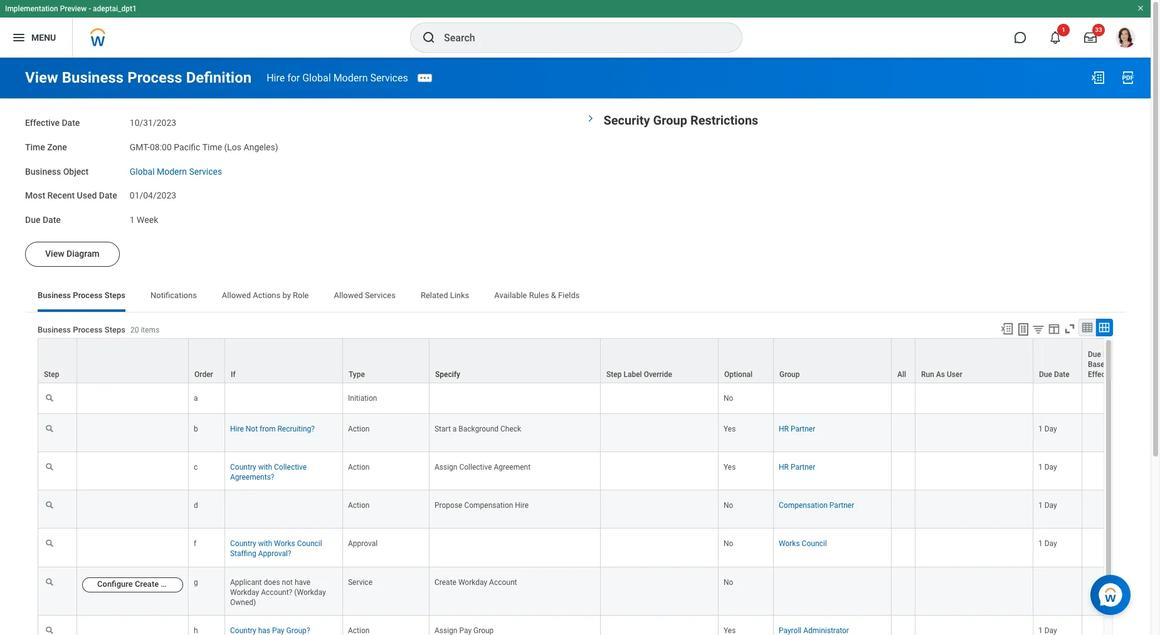 Task type: vqa. For each thing, say whether or not it's contained in the screenshot.
Time Zone
yes



Task type: describe. For each thing, give the bounding box(es) containing it.
propose compensation hire
[[435, 502, 529, 511]]

security group restrictions
[[604, 113, 759, 128]]

on
[[1111, 361, 1120, 369]]

run as user button
[[916, 339, 1033, 383]]

override
[[644, 371, 672, 379]]

row containing d
[[38, 491, 1160, 530]]

&
[[551, 291, 556, 300]]

order button
[[189, 339, 225, 383]]

toolbar inside view business process definition main content
[[995, 319, 1113, 339]]

account?
[[261, 589, 292, 597]]

notifications large image
[[1049, 31, 1062, 44]]

hr partner for hire not from recruiting?
[[779, 425, 815, 434]]

approval
[[348, 540, 378, 549]]

workday inside applicant does not have workday account? (workday owned)
[[230, 589, 259, 597]]

view for view diagram
[[45, 249, 64, 259]]

action element for country with collective agreements?
[[348, 461, 370, 472]]

agreement
[[494, 464, 531, 472]]

create inside configure create workday account button
[[135, 580, 159, 589]]

process for business process steps 20 items
[[73, 326, 103, 335]]

country for country with works council staffing approval?
[[230, 540, 256, 549]]

payroll administrator
[[779, 627, 849, 636]]

view for view business process definition
[[25, 69, 58, 87]]

if column header
[[225, 339, 343, 384]]

notifications
[[151, 291, 197, 300]]

type
[[349, 371, 365, 379]]

have
[[295, 579, 310, 587]]

business for business object
[[25, 167, 61, 177]]

optional
[[724, 371, 753, 379]]

2 collective from the left
[[459, 464, 492, 472]]

country has pay group?
[[230, 627, 310, 636]]

1 horizontal spatial a
[[453, 425, 457, 434]]

time inside 'element'
[[202, 142, 222, 152]]

applicant does not have workday account? (workday owned) element
[[230, 576, 326, 608]]

most recent used date element
[[130, 183, 176, 202]]

run as user column header
[[916, 339, 1034, 384]]

0 horizontal spatial group
[[474, 627, 494, 636]]

d
[[194, 502, 198, 511]]

1 1 day from the top
[[1039, 425, 1057, 434]]

all
[[897, 371, 906, 379]]

country with works council staffing approval?
[[230, 540, 322, 559]]

date right used
[[99, 191, 117, 201]]

not
[[282, 579, 293, 587]]

0 vertical spatial services
[[370, 72, 408, 84]]

1 inside button
[[1062, 26, 1065, 33]]

1 time from the left
[[25, 142, 45, 152]]

adeptai_dpt1
[[93, 4, 137, 13]]

account inside create workday account element
[[489, 579, 517, 587]]

0 horizontal spatial modern
[[157, 167, 187, 177]]

no for initiation
[[724, 394, 733, 403]]

gmt-
[[130, 142, 150, 152]]

configure create workday account
[[97, 580, 225, 589]]

pacific
[[174, 142, 200, 152]]

step label override column header
[[601, 339, 719, 384]]

hire for hire not from recruiting?
[[230, 425, 244, 434]]

(workday
[[294, 589, 326, 597]]

related links
[[421, 291, 469, 300]]

action element for country has pay group?
[[348, 625, 370, 636]]

configure create workday account row
[[38, 568, 1160, 616]]

1 for f
[[1039, 540, 1043, 549]]

allowed actions by role
[[222, 291, 309, 300]]

row containing f
[[38, 530, 1160, 568]]

all column header
[[892, 339, 916, 384]]

table image
[[1081, 322, 1094, 334]]

assign collective agreement element
[[435, 461, 531, 472]]

if button
[[225, 339, 342, 383]]

b
[[194, 425, 198, 434]]

if
[[231, 371, 236, 379]]

business object
[[25, 167, 89, 177]]

1 horizontal spatial modern
[[333, 72, 368, 84]]

2 horizontal spatial workday
[[458, 579, 487, 587]]

1 day element for assign pay group
[[1039, 625, 1057, 636]]

compensation partner
[[779, 502, 854, 511]]

4 1 day element from the top
[[1039, 538, 1057, 549]]

export to excel image for view business process definition
[[1091, 70, 1106, 85]]

allowed for allowed services
[[334, 291, 363, 300]]

most recent used date
[[25, 191, 117, 201]]

restrictions
[[690, 113, 759, 128]]

optional button
[[719, 339, 773, 383]]

day for assign collective agreement
[[1045, 464, 1057, 472]]

hire for global modern services link
[[267, 72, 408, 84]]

object
[[63, 167, 89, 177]]

steps for business process steps 20 items
[[105, 326, 125, 335]]

1 yes from the top
[[724, 425, 736, 434]]

run
[[921, 371, 934, 379]]

angeles)
[[244, 142, 278, 152]]

step for step label override
[[606, 371, 622, 379]]

security group restrictions button
[[604, 113, 759, 128]]

with for collective
[[258, 464, 272, 472]]

0 horizontal spatial a
[[194, 394, 198, 403]]

4 day from the top
[[1045, 540, 1057, 549]]

specify button
[[430, 339, 600, 383]]

effective inside due date is based on effective date
[[1088, 371, 1118, 379]]

not
[[246, 425, 258, 434]]

0 vertical spatial group
[[653, 113, 687, 128]]

1 day for assign pay group
[[1039, 627, 1057, 636]]

background
[[459, 425, 499, 434]]

0 vertical spatial global
[[302, 72, 331, 84]]

3 no from the top
[[724, 540, 733, 549]]

country has pay group? link
[[230, 625, 310, 636]]

create workday account
[[435, 579, 517, 587]]

tab list inside view business process definition main content
[[25, 282, 1126, 312]]

account inside configure create workday account button
[[195, 580, 225, 589]]

related
[[421, 291, 448, 300]]

group?
[[286, 627, 310, 636]]

due date is based on effective date button
[[1083, 339, 1143, 383]]

workday inside button
[[161, 580, 192, 589]]

due for due date popup button
[[1039, 371, 1052, 379]]

allowed services
[[334, 291, 396, 300]]

row containing due date is based on effective date
[[38, 339, 1160, 384]]

does
[[264, 579, 280, 587]]

type button
[[343, 339, 429, 383]]

08:00
[[150, 142, 172, 152]]

menu banner
[[0, 0, 1151, 58]]

allowed for allowed actions by role
[[222, 291, 251, 300]]

1 for c
[[1039, 464, 1043, 472]]

day for assign pay group
[[1045, 627, 1057, 636]]

compensation partner link
[[779, 499, 854, 511]]

no for action
[[724, 502, 733, 511]]

menu
[[31, 32, 56, 42]]

1 1 day element from the top
[[1039, 423, 1057, 434]]

click to view/edit grid preferences image
[[1047, 322, 1061, 336]]

business for business process steps 20 items
[[38, 326, 71, 335]]

export to excel image for business process steps
[[1000, 322, 1014, 336]]

based
[[1088, 361, 1109, 369]]

row containing h
[[38, 616, 1160, 636]]

time zone
[[25, 142, 67, 152]]

20
[[130, 326, 139, 335]]

country for country with collective agreements?
[[230, 464, 256, 472]]

business process steps
[[38, 291, 125, 300]]

0 vertical spatial partner
[[791, 425, 815, 434]]

(los
[[224, 142, 242, 152]]

1 week
[[130, 215, 158, 225]]

group column header
[[774, 339, 892, 384]]

action for hire not from recruiting?
[[348, 425, 370, 434]]

hr partner link for hire not from recruiting?
[[779, 423, 815, 434]]

Search Workday  search field
[[444, 24, 716, 51]]

initiation element
[[348, 392, 377, 403]]

collective inside country with collective agreements?
[[274, 464, 307, 472]]

1 day for assign collective agreement
[[1039, 464, 1057, 472]]

menu button
[[0, 18, 72, 58]]

business process steps 20 items
[[38, 326, 160, 335]]

compensation inside 'link'
[[779, 502, 828, 511]]

33 button
[[1077, 24, 1105, 51]]

global modern services
[[130, 167, 222, 177]]

2 vertical spatial services
[[365, 291, 396, 300]]

1 day element for assign collective agreement
[[1039, 461, 1057, 472]]

01/04/2023
[[130, 191, 176, 201]]

user
[[947, 371, 963, 379]]



Task type: locate. For each thing, give the bounding box(es) containing it.
export to excel image left view printable version (pdf) image
[[1091, 70, 1106, 85]]

services
[[370, 72, 408, 84], [189, 167, 222, 177], [365, 291, 396, 300]]

assign pay group element
[[435, 625, 494, 636]]

allowed left actions
[[222, 291, 251, 300]]

2 vertical spatial hire
[[515, 502, 529, 511]]

business for business process steps
[[38, 291, 71, 300]]

1 horizontal spatial hire
[[267, 72, 285, 84]]

yes for group
[[724, 627, 736, 636]]

country with collective agreements? link
[[230, 461, 307, 482]]

1 horizontal spatial works
[[779, 540, 800, 549]]

by
[[283, 291, 291, 300]]

2 hr from the top
[[779, 464, 789, 472]]

a right start
[[453, 425, 457, 434]]

0 vertical spatial due
[[25, 215, 40, 225]]

2 vertical spatial due
[[1039, 371, 1052, 379]]

2 horizontal spatial hire
[[515, 502, 529, 511]]

export to worksheets image
[[1016, 322, 1031, 337]]

row containing a
[[38, 384, 1160, 415]]

most
[[25, 191, 45, 201]]

steps up business process steps 20 items
[[105, 291, 125, 300]]

1 horizontal spatial council
[[802, 540, 827, 549]]

date up on
[[1103, 350, 1119, 359]]

group down create workday account
[[474, 627, 494, 636]]

1 horizontal spatial export to excel image
[[1091, 70, 1106, 85]]

0 vertical spatial steps
[[105, 291, 125, 300]]

action for country has pay group?
[[348, 627, 370, 636]]

inbox large image
[[1084, 31, 1097, 44]]

1 day
[[1039, 425, 1057, 434], [1039, 464, 1057, 472], [1039, 502, 1057, 511], [1039, 540, 1057, 549], [1039, 627, 1057, 636]]

2 horizontal spatial group
[[780, 371, 800, 379]]

1 vertical spatial modern
[[157, 167, 187, 177]]

5 row from the top
[[38, 491, 1160, 530]]

hire
[[267, 72, 285, 84], [230, 425, 244, 434], [515, 502, 529, 511]]

order
[[194, 371, 213, 379]]

due date down click to view/edit grid preferences icon
[[1039, 371, 1070, 379]]

label
[[624, 371, 642, 379]]

2 vertical spatial group
[[474, 627, 494, 636]]

partner for propose compensation hire
[[830, 502, 854, 511]]

start a background check
[[435, 425, 521, 434]]

-
[[89, 4, 91, 13]]

0 vertical spatial due date
[[25, 215, 61, 225]]

country left the has
[[230, 627, 256, 636]]

group
[[653, 113, 687, 128], [780, 371, 800, 379], [474, 627, 494, 636]]

type column header
[[343, 339, 430, 384]]

1 horizontal spatial step
[[606, 371, 622, 379]]

due date button
[[1034, 339, 1082, 383]]

1 vertical spatial due date
[[1039, 371, 1070, 379]]

3 action element from the top
[[348, 499, 370, 511]]

0 vertical spatial hr
[[779, 425, 789, 434]]

1 week element
[[130, 213, 158, 225]]

business down "view diagram" button
[[38, 291, 71, 300]]

1 horizontal spatial create
[[435, 579, 457, 587]]

action element
[[348, 423, 370, 434], [348, 461, 370, 472], [348, 499, 370, 511], [348, 625, 370, 636]]

5 1 day element from the top
[[1039, 625, 1057, 636]]

0 vertical spatial hire
[[267, 72, 285, 84]]

action for country with collective agreements?
[[348, 464, 370, 472]]

1 vertical spatial hire
[[230, 425, 244, 434]]

business up step popup button
[[38, 326, 71, 335]]

1 day for propose compensation hire
[[1039, 502, 1057, 511]]

group right the optional column header
[[780, 371, 800, 379]]

chevron down image
[[586, 111, 595, 126]]

payroll
[[779, 627, 802, 636]]

1 vertical spatial due
[[1088, 350, 1101, 359]]

council down compensation partner
[[802, 540, 827, 549]]

1 vertical spatial hr partner
[[779, 464, 815, 472]]

date up zone
[[62, 118, 80, 128]]

2 vertical spatial process
[[73, 326, 103, 335]]

0 vertical spatial yes
[[724, 425, 736, 434]]

4 action element from the top
[[348, 625, 370, 636]]

view business process definition main content
[[0, 58, 1160, 636]]

1 works from the left
[[274, 540, 295, 549]]

country with collective agreements?
[[230, 464, 307, 482]]

1 horizontal spatial due date
[[1039, 371, 1070, 379]]

business down time zone
[[25, 167, 61, 177]]

works council link
[[779, 538, 827, 549]]

2 vertical spatial country
[[230, 627, 256, 636]]

business inside tab list
[[38, 291, 71, 300]]

a down order
[[194, 394, 198, 403]]

process inside tab list
[[73, 291, 103, 300]]

no inside configure create workday account row
[[724, 579, 733, 587]]

1 allowed from the left
[[222, 291, 251, 300]]

5 day from the top
[[1045, 627, 1057, 636]]

assign down create workday account
[[435, 627, 458, 636]]

1 row from the top
[[38, 339, 1160, 384]]

partner for assign collective agreement
[[791, 464, 815, 472]]

gmt-08:00 pacific time (los angeles) element
[[130, 140, 278, 152]]

rules
[[529, 291, 549, 300]]

1 vertical spatial country
[[230, 540, 256, 549]]

yes for agreement
[[724, 464, 736, 472]]

step column header
[[38, 339, 77, 384]]

1 horizontal spatial due
[[1039, 371, 1052, 379]]

step label override button
[[601, 339, 718, 383]]

gmt-08:00 pacific time (los angeles)
[[130, 142, 278, 152]]

used
[[77, 191, 97, 201]]

1 hr partner link from the top
[[779, 423, 815, 434]]

due for due date is based on effective date popup button
[[1088, 350, 1101, 359]]

modern
[[333, 72, 368, 84], [157, 167, 187, 177]]

with up the approval?
[[258, 540, 272, 549]]

expand table image
[[1098, 322, 1111, 334]]

hire not from recruiting?
[[230, 425, 315, 434]]

create right configure
[[135, 580, 159, 589]]

0 vertical spatial modern
[[333, 72, 368, 84]]

3 action from the top
[[348, 502, 370, 511]]

step for step
[[44, 371, 59, 379]]

3 1 day from the top
[[1039, 502, 1057, 511]]

0 horizontal spatial step
[[44, 371, 59, 379]]

0 horizontal spatial hire
[[230, 425, 244, 434]]

1 vertical spatial global
[[130, 167, 155, 177]]

row containing b
[[38, 415, 1160, 453]]

2 no from the top
[[724, 502, 733, 511]]

global right for
[[302, 72, 331, 84]]

allowed right role
[[334, 291, 363, 300]]

country up the agreements?
[[230, 464, 256, 472]]

2 step from the left
[[606, 371, 622, 379]]

2 council from the left
[[802, 540, 827, 549]]

1 steps from the top
[[105, 291, 125, 300]]

1 horizontal spatial compensation
[[779, 502, 828, 511]]

0 vertical spatial hr partner link
[[779, 423, 815, 434]]

date down click to view/edit grid preferences icon
[[1054, 371, 1070, 379]]

compensation down assign collective agreement
[[464, 502, 513, 511]]

works inside country with works council staffing approval?
[[274, 540, 295, 549]]

1 vertical spatial effective
[[1088, 371, 1118, 379]]

0 vertical spatial hr partner
[[779, 425, 815, 434]]

2 works from the left
[[779, 540, 800, 549]]

33
[[1095, 26, 1102, 33]]

country up staffing at the bottom of the page
[[230, 540, 256, 549]]

workday
[[458, 579, 487, 587], [161, 580, 192, 589], [230, 589, 259, 597]]

group right security
[[653, 113, 687, 128]]

3 day from the top
[[1045, 502, 1057, 511]]

5 1 day from the top
[[1039, 627, 1057, 636]]

2 1 day from the top
[[1039, 464, 1057, 472]]

toolbar
[[995, 319, 1113, 339]]

with inside country with works council staffing approval?
[[258, 540, 272, 549]]

0 horizontal spatial workday
[[161, 580, 192, 589]]

1 council from the left
[[297, 540, 322, 549]]

process down business process steps
[[73, 326, 103, 335]]

hr partner link
[[779, 423, 815, 434], [779, 461, 815, 472]]

4 no from the top
[[724, 579, 733, 587]]

hr for country with collective agreements?
[[779, 464, 789, 472]]

fullscreen image
[[1063, 322, 1077, 336]]

group button
[[774, 339, 891, 383]]

effective up time zone
[[25, 118, 60, 128]]

create up assign pay group element
[[435, 579, 457, 587]]

7 row from the top
[[38, 616, 1160, 636]]

no for service
[[724, 579, 733, 587]]

0 horizontal spatial global
[[130, 167, 155, 177]]

tab list
[[25, 282, 1126, 312]]

assign for assign pay group
[[435, 627, 458, 636]]

1 vertical spatial process
[[73, 291, 103, 300]]

council up "have"
[[297, 540, 322, 549]]

steps inside tab list
[[105, 291, 125, 300]]

modern right for
[[333, 72, 368, 84]]

definition
[[186, 69, 252, 87]]

0 vertical spatial with
[[258, 464, 272, 472]]

payroll administrator link
[[779, 625, 849, 636]]

with for works
[[258, 540, 272, 549]]

0 vertical spatial export to excel image
[[1091, 70, 1106, 85]]

0 horizontal spatial works
[[274, 540, 295, 549]]

2 with from the top
[[258, 540, 272, 549]]

optional column header
[[719, 339, 774, 384]]

account up assign pay group element
[[489, 579, 517, 587]]

country for country has pay group?
[[230, 627, 256, 636]]

time left (los at the left of the page
[[202, 142, 222, 152]]

step label override
[[606, 371, 672, 379]]

works down compensation partner
[[779, 540, 800, 549]]

business up the effective date
[[62, 69, 124, 87]]

1 horizontal spatial group
[[653, 113, 687, 128]]

step inside popup button
[[606, 371, 622, 379]]

1 vertical spatial partner
[[791, 464, 815, 472]]

1 vertical spatial hr
[[779, 464, 789, 472]]

administrator
[[804, 627, 849, 636]]

1 vertical spatial a
[[453, 425, 457, 434]]

1 pay from the left
[[272, 627, 284, 636]]

0 horizontal spatial pay
[[272, 627, 284, 636]]

start
[[435, 425, 451, 434]]

process for business process steps
[[73, 291, 103, 300]]

create workday account element
[[435, 576, 517, 587]]

1 vertical spatial yes
[[724, 464, 736, 472]]

2 steps from the top
[[105, 326, 125, 335]]

1 day element for propose compensation hire
[[1039, 499, 1057, 511]]

due inside due date is based on effective date
[[1088, 350, 1101, 359]]

council
[[297, 540, 322, 549], [802, 540, 827, 549]]

2 action from the top
[[348, 464, 370, 472]]

hire left for
[[267, 72, 285, 84]]

0 horizontal spatial due date
[[25, 215, 61, 225]]

1 vertical spatial group
[[780, 371, 800, 379]]

steps for business process steps
[[105, 291, 125, 300]]

0 vertical spatial a
[[194, 394, 198, 403]]

hire for hire for global modern services
[[267, 72, 285, 84]]

process up effective date element
[[127, 69, 182, 87]]

applicant
[[230, 579, 262, 587]]

step inside popup button
[[44, 371, 59, 379]]

2 allowed from the left
[[334, 291, 363, 300]]

1 vertical spatial view
[[45, 249, 64, 259]]

view diagram button
[[25, 242, 120, 267]]

initiation
[[348, 394, 377, 403]]

due date is based on effective date
[[1088, 350, 1135, 379]]

country with works council staffing approval? link
[[230, 538, 322, 559]]

0 horizontal spatial compensation
[[464, 502, 513, 511]]

search image
[[421, 30, 437, 45]]

process up business process steps 20 items
[[73, 291, 103, 300]]

global up most recent used date element
[[130, 167, 155, 177]]

due down most
[[25, 215, 40, 225]]

4 row from the top
[[38, 453, 1160, 491]]

council inside works council link
[[802, 540, 827, 549]]

date inside due date popup button
[[1054, 371, 1070, 379]]

pay
[[272, 627, 284, 636], [459, 627, 472, 636]]

2 pay from the left
[[459, 627, 472, 636]]

approval element
[[348, 538, 378, 549]]

1 hr partner from the top
[[779, 425, 815, 434]]

2 hr partner link from the top
[[779, 461, 815, 472]]

1 vertical spatial services
[[189, 167, 222, 177]]

account left applicant at bottom left
[[195, 580, 225, 589]]

collective down recruiting?
[[274, 464, 307, 472]]

profile logan mcneil image
[[1116, 28, 1136, 50]]

1 with from the top
[[258, 464, 272, 472]]

due date inside popup button
[[1039, 371, 1070, 379]]

1 hr from the top
[[779, 425, 789, 434]]

works council
[[779, 540, 827, 549]]

1 horizontal spatial allowed
[[334, 291, 363, 300]]

1 horizontal spatial pay
[[459, 627, 472, 636]]

due inside due date popup button
[[1039, 371, 1052, 379]]

view diagram
[[45, 249, 100, 259]]

partner
[[791, 425, 815, 434], [791, 464, 815, 472], [830, 502, 854, 511]]

1 horizontal spatial collective
[[459, 464, 492, 472]]

row containing c
[[38, 453, 1160, 491]]

view printable version (pdf) image
[[1121, 70, 1136, 85]]

fields
[[558, 291, 580, 300]]

start a background check element
[[435, 423, 521, 434]]

hire inside propose compensation hire element
[[515, 502, 529, 511]]

0 horizontal spatial collective
[[274, 464, 307, 472]]

council inside country with works council staffing approval?
[[297, 540, 322, 549]]

security
[[604, 113, 650, 128]]

assign collective agreement
[[435, 464, 531, 472]]

service element
[[348, 576, 373, 587]]

1 vertical spatial with
[[258, 540, 272, 549]]

effective
[[25, 118, 60, 128], [1088, 371, 1118, 379]]

assign for assign collective agreement
[[435, 464, 458, 472]]

process
[[127, 69, 182, 87], [73, 291, 103, 300], [73, 326, 103, 335]]

1 horizontal spatial time
[[202, 142, 222, 152]]

1 action element from the top
[[348, 423, 370, 434]]

1 horizontal spatial workday
[[230, 589, 259, 597]]

with inside country with collective agreements?
[[258, 464, 272, 472]]

action element for hire not from recruiting?
[[348, 423, 370, 434]]

1 day element
[[1039, 423, 1057, 434], [1039, 461, 1057, 472], [1039, 499, 1057, 511], [1039, 538, 1057, 549], [1039, 625, 1057, 636]]

hr for hire not from recruiting?
[[779, 425, 789, 434]]

hr partner link for country with collective agreements?
[[779, 461, 815, 472]]

available
[[494, 291, 527, 300]]

1 compensation from the left
[[464, 502, 513, 511]]

1 vertical spatial hr partner link
[[779, 461, 815, 472]]

0 vertical spatial view
[[25, 69, 58, 87]]

1 country from the top
[[230, 464, 256, 472]]

with
[[258, 464, 272, 472], [258, 540, 272, 549]]

0 horizontal spatial due
[[25, 215, 40, 225]]

0 horizontal spatial council
[[297, 540, 322, 549]]

hr
[[779, 425, 789, 434], [779, 464, 789, 472]]

applicant does not have workday account? (workday owned)
[[230, 579, 326, 608]]

3 1 day element from the top
[[1039, 499, 1057, 511]]

0 horizontal spatial create
[[135, 580, 159, 589]]

1 horizontal spatial account
[[489, 579, 517, 587]]

effective date element
[[130, 110, 176, 129]]

0 horizontal spatial allowed
[[222, 291, 251, 300]]

hire down agreement
[[515, 502, 529, 511]]

modern down 08:00
[[157, 167, 187, 177]]

works up the approval?
[[274, 540, 295, 549]]

agreements?
[[230, 474, 274, 482]]

2 vertical spatial yes
[[724, 627, 736, 636]]

3 country from the top
[[230, 627, 256, 636]]

1 for d
[[1039, 502, 1043, 511]]

compensation up works council link
[[779, 502, 828, 511]]

2 hr partner from the top
[[779, 464, 815, 472]]

due date column header
[[1034, 339, 1083, 384]]

hire left not
[[230, 425, 244, 434]]

owned)
[[230, 599, 256, 608]]

zone
[[47, 142, 67, 152]]

view business process definition
[[25, 69, 252, 87]]

view left diagram
[[45, 249, 64, 259]]

global
[[302, 72, 331, 84], [130, 167, 155, 177]]

1 collective from the left
[[274, 464, 307, 472]]

workday left g
[[161, 580, 192, 589]]

close environment banner image
[[1137, 4, 1145, 12]]

1 horizontal spatial global
[[302, 72, 331, 84]]

with up the agreements?
[[258, 464, 272, 472]]

date down recent
[[43, 215, 61, 225]]

workday down applicant at bottom left
[[230, 589, 259, 597]]

2 vertical spatial partner
[[830, 502, 854, 511]]

1 action from the top
[[348, 425, 370, 434]]

2 compensation from the left
[[779, 502, 828, 511]]

select to filter grid data image
[[1032, 323, 1045, 336]]

propose
[[435, 502, 463, 511]]

hire inside hire not from recruiting? link
[[230, 425, 244, 434]]

create inside create workday account element
[[435, 579, 457, 587]]

time left zone
[[25, 142, 45, 152]]

1 vertical spatial steps
[[105, 326, 125, 335]]

2 day from the top
[[1045, 464, 1057, 472]]

hr partner
[[779, 425, 815, 434], [779, 464, 815, 472]]

due date down most
[[25, 215, 61, 225]]

workday up assign pay group element
[[458, 579, 487, 587]]

4 action from the top
[[348, 627, 370, 636]]

2 1 day element from the top
[[1039, 461, 1057, 472]]

1 vertical spatial export to excel image
[[1000, 322, 1014, 336]]

group inside "popup button"
[[780, 371, 800, 379]]

assign pay group
[[435, 627, 494, 636]]

0 horizontal spatial account
[[195, 580, 225, 589]]

week
[[137, 215, 158, 225]]

10/31/2023
[[130, 118, 176, 128]]

export to excel image left "export to worksheets" image
[[1000, 322, 1014, 336]]

cell
[[77, 384, 189, 415], [225, 384, 343, 415], [430, 384, 601, 415], [601, 384, 719, 415], [774, 384, 892, 415], [892, 384, 916, 415], [916, 384, 1034, 415], [1034, 384, 1083, 415], [1083, 384, 1144, 415], [77, 415, 189, 453], [601, 415, 719, 453], [892, 415, 916, 453], [916, 415, 1034, 453], [1083, 415, 1144, 453], [77, 453, 189, 491], [601, 453, 719, 491], [892, 453, 916, 491], [916, 453, 1034, 491], [1083, 453, 1144, 491], [77, 491, 189, 530], [225, 491, 343, 530], [601, 491, 719, 530], [892, 491, 916, 530], [916, 491, 1034, 530], [1083, 491, 1144, 530], [77, 530, 189, 568], [430, 530, 601, 568], [601, 530, 719, 568], [892, 530, 916, 568], [916, 530, 1034, 568], [1083, 530, 1144, 568], [601, 568, 719, 616], [774, 568, 892, 616], [892, 568, 916, 616], [916, 568, 1034, 616], [1034, 568, 1083, 616], [1083, 568, 1144, 616], [77, 616, 189, 636], [601, 616, 719, 636], [892, 616, 916, 636], [916, 616, 1034, 636], [1083, 616, 1144, 636]]

4 1 day from the top
[[1039, 540, 1057, 549]]

2 time from the left
[[202, 142, 222, 152]]

country inside country with collective agreements?
[[230, 464, 256, 472]]

create
[[435, 579, 457, 587], [135, 580, 159, 589]]

view inside "view diagram" button
[[45, 249, 64, 259]]

step button
[[38, 339, 77, 383]]

1 assign from the top
[[435, 464, 458, 472]]

0 vertical spatial effective
[[25, 118, 60, 128]]

6 row from the top
[[38, 530, 1160, 568]]

2 assign from the top
[[435, 627, 458, 636]]

0 vertical spatial process
[[127, 69, 182, 87]]

collective left agreement
[[459, 464, 492, 472]]

assign up propose
[[435, 464, 458, 472]]

0 horizontal spatial export to excel image
[[1000, 322, 1014, 336]]

due down select to filter grid data icon
[[1039, 371, 1052, 379]]

3 row from the top
[[38, 415, 1160, 453]]

date down on
[[1120, 371, 1135, 379]]

check
[[501, 425, 521, 434]]

1 button
[[1042, 24, 1070, 51]]

is
[[1121, 350, 1127, 359]]

links
[[450, 291, 469, 300]]

pay right the has
[[272, 627, 284, 636]]

2 row from the top
[[38, 384, 1160, 415]]

1 for b
[[1039, 425, 1043, 434]]

specify
[[435, 371, 460, 379]]

export to excel image
[[1091, 70, 1106, 85], [1000, 322, 1014, 336]]

2 horizontal spatial due
[[1088, 350, 1101, 359]]

1 vertical spatial assign
[[435, 627, 458, 636]]

view down menu
[[25, 69, 58, 87]]

0 vertical spatial assign
[[435, 464, 458, 472]]

partner inside 'link'
[[830, 502, 854, 511]]

steps left 20 at the bottom left
[[105, 326, 125, 335]]

f
[[194, 540, 196, 549]]

2 yes from the top
[[724, 464, 736, 472]]

due up based
[[1088, 350, 1101, 359]]

1 horizontal spatial effective
[[1088, 371, 1118, 379]]

effective down based
[[1088, 371, 1118, 379]]

pay down create workday account
[[459, 627, 472, 636]]

hire not from recruiting? link
[[230, 423, 315, 434]]

day for propose compensation hire
[[1045, 502, 1057, 511]]

implementation preview -   adeptai_dpt1
[[5, 4, 137, 13]]

country inside country with works council staffing approval?
[[230, 540, 256, 549]]

2 action element from the top
[[348, 461, 370, 472]]

hr partner for country with collective agreements?
[[779, 464, 815, 472]]

items
[[141, 326, 160, 335]]

hire for global modern services
[[267, 72, 408, 84]]

propose compensation hire element
[[435, 499, 529, 511]]

0 vertical spatial country
[[230, 464, 256, 472]]

justify image
[[11, 30, 26, 45]]

all button
[[892, 339, 915, 383]]

diagram
[[67, 249, 100, 259]]

order column header
[[189, 339, 225, 384]]

2 country from the top
[[230, 540, 256, 549]]

row
[[38, 339, 1160, 384], [38, 384, 1160, 415], [38, 415, 1160, 453], [38, 453, 1160, 491], [38, 491, 1160, 530], [38, 530, 1160, 568], [38, 616, 1160, 636]]

as
[[936, 371, 945, 379]]

tab list containing business process steps
[[25, 282, 1126, 312]]

1 day from the top
[[1045, 425, 1057, 434]]

services inside global modern services link
[[189, 167, 222, 177]]

1 for h
[[1039, 627, 1043, 636]]

3 yes from the top
[[724, 627, 736, 636]]

0 horizontal spatial effective
[[25, 118, 60, 128]]

1 no from the top
[[724, 394, 733, 403]]

1 step from the left
[[44, 371, 59, 379]]

0 horizontal spatial time
[[25, 142, 45, 152]]

implementation
[[5, 4, 58, 13]]



